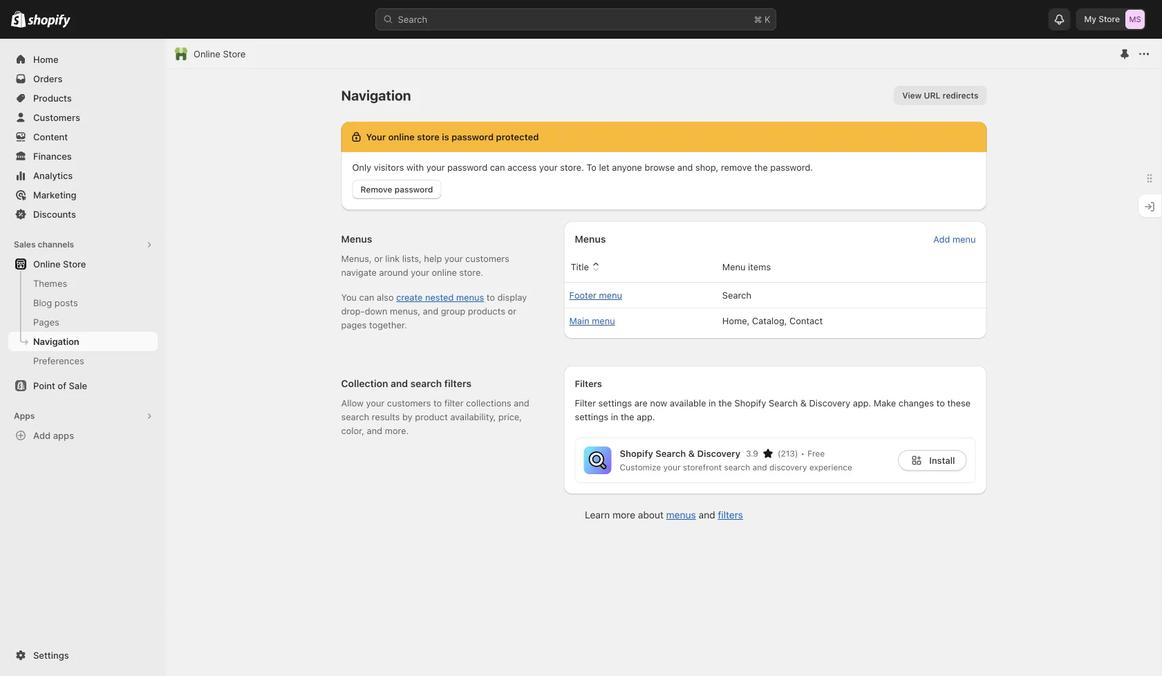 Task type: locate. For each thing, give the bounding box(es) containing it.
online right online store "image"
[[194, 48, 220, 59]]

online store link down 'channels'
[[8, 254, 158, 274]]

1 vertical spatial store
[[223, 48, 246, 59]]

content
[[33, 131, 68, 142]]

1 vertical spatial online store
[[33, 259, 86, 269]]

online store link
[[194, 47, 246, 61], [8, 254, 158, 274]]

store right my
[[1099, 14, 1120, 24]]

orders
[[33, 73, 63, 84]]

0 vertical spatial online
[[194, 48, 220, 59]]

sales channels
[[14, 240, 74, 250]]

point of sale link
[[8, 376, 158, 396]]

0 horizontal spatial online store link
[[8, 254, 158, 274]]

2 horizontal spatial store
[[1099, 14, 1120, 24]]

channels
[[38, 240, 74, 250]]

store right online store "image"
[[223, 48, 246, 59]]

store
[[1099, 14, 1120, 24], [223, 48, 246, 59], [63, 259, 86, 269]]

discounts link
[[8, 205, 158, 224]]

1 vertical spatial online
[[33, 259, 61, 269]]

store down sales channels button
[[63, 259, 86, 269]]

online store link right online store "image"
[[194, 47, 246, 61]]

online down sales channels
[[33, 259, 61, 269]]

add
[[33, 430, 51, 441]]

⌘
[[754, 14, 762, 25]]

settings link
[[8, 646, 158, 665]]

finances link
[[8, 147, 158, 166]]

pages link
[[8, 313, 158, 332]]

point of sale button
[[0, 376, 166, 396]]

online store down 'channels'
[[33, 259, 86, 269]]

0 vertical spatial online store
[[194, 48, 246, 59]]

apps
[[14, 411, 35, 421]]

themes link
[[8, 274, 158, 293]]

marketing
[[33, 189, 76, 200]]

apps button
[[8, 407, 158, 426]]

online
[[194, 48, 220, 59], [33, 259, 61, 269]]

online store right online store "image"
[[194, 48, 246, 59]]

1 horizontal spatial store
[[223, 48, 246, 59]]

analytics link
[[8, 166, 158, 185]]

online store
[[194, 48, 246, 59], [33, 259, 86, 269]]

products
[[33, 93, 72, 103]]

2 vertical spatial store
[[63, 259, 86, 269]]

1 horizontal spatial online store link
[[194, 47, 246, 61]]

of
[[58, 380, 66, 391]]

preferences link
[[8, 351, 158, 371]]

add apps
[[33, 430, 74, 441]]

search
[[398, 14, 428, 25]]

content link
[[8, 127, 158, 147]]

0 vertical spatial online store link
[[194, 47, 246, 61]]

navigation
[[33, 336, 79, 347]]

shopify image
[[11, 11, 26, 27], [28, 14, 71, 28]]

point
[[33, 380, 55, 391]]

0 vertical spatial store
[[1099, 14, 1120, 24]]

discounts
[[33, 209, 76, 220]]



Task type: vqa. For each thing, say whether or not it's contained in the screenshot.
My Store
yes



Task type: describe. For each thing, give the bounding box(es) containing it.
my
[[1085, 14, 1097, 24]]

1 horizontal spatial shopify image
[[28, 14, 71, 28]]

my store image
[[1126, 10, 1145, 29]]

⌘ k
[[754, 14, 771, 25]]

1 horizontal spatial online
[[194, 48, 220, 59]]

online store image
[[174, 47, 188, 61]]

customers link
[[8, 108, 158, 127]]

0 horizontal spatial store
[[63, 259, 86, 269]]

blog posts link
[[8, 293, 158, 313]]

orders link
[[8, 69, 158, 89]]

blog
[[33, 297, 52, 308]]

k
[[765, 14, 771, 25]]

navigation link
[[8, 332, 158, 351]]

add apps button
[[8, 426, 158, 445]]

analytics
[[33, 170, 73, 181]]

point of sale
[[33, 380, 87, 391]]

customers
[[33, 112, 80, 123]]

preferences
[[33, 355, 84, 366]]

0 horizontal spatial online store
[[33, 259, 86, 269]]

marketing link
[[8, 185, 158, 205]]

0 horizontal spatial shopify image
[[11, 11, 26, 27]]

1 horizontal spatial online store
[[194, 48, 246, 59]]

pages
[[33, 317, 59, 327]]

home
[[33, 54, 59, 65]]

0 horizontal spatial online
[[33, 259, 61, 269]]

my store
[[1085, 14, 1120, 24]]

settings
[[33, 650, 69, 661]]

themes
[[33, 278, 67, 289]]

1 vertical spatial online store link
[[8, 254, 158, 274]]

home link
[[8, 50, 158, 69]]

apps
[[53, 430, 74, 441]]

sales
[[14, 240, 36, 250]]

posts
[[55, 297, 78, 308]]

sales channels button
[[8, 235, 158, 254]]

sale
[[69, 380, 87, 391]]

finances
[[33, 151, 72, 161]]

products link
[[8, 89, 158, 108]]

blog posts
[[33, 297, 78, 308]]



